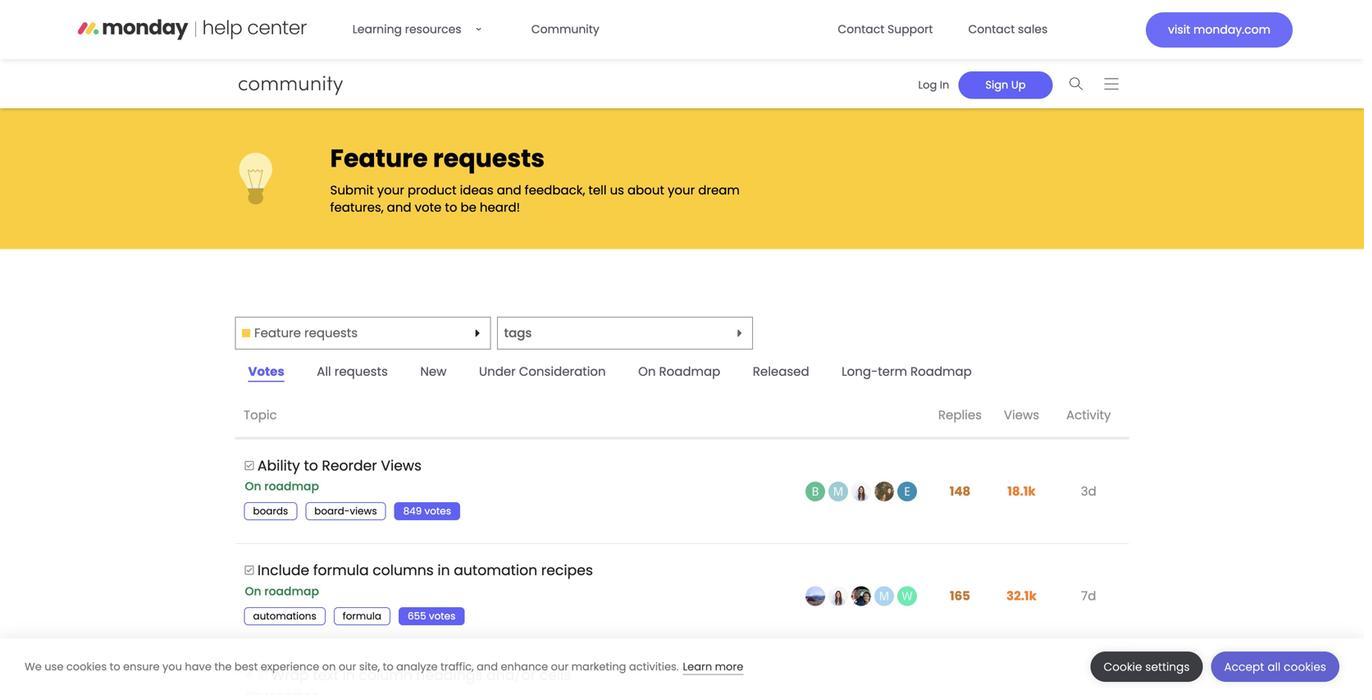 Task type: locate. For each thing, give the bounding box(es) containing it.
ability
[[258, 456, 300, 476]]

1 horizontal spatial in
[[438, 561, 450, 581]]

contact inside contact support link
[[838, 21, 885, 37]]

2 this topic has a solution image from the top
[[244, 565, 255, 576]]

votes right 849 on the left bottom
[[425, 505, 451, 518]]

cookies inside button
[[1285, 660, 1327, 675]]

our
[[339, 660, 357, 674], [551, 660, 569, 674]]

navigation
[[904, 66, 1130, 101]]

2 your from the left
[[668, 181, 695, 199]]

contact left support
[[838, 21, 885, 37]]

to
[[445, 199, 458, 216], [304, 456, 318, 476], [110, 660, 120, 674], [383, 660, 394, 674]]

navigation containing log in
[[904, 66, 1130, 101]]

1 horizontal spatial views
[[1005, 406, 1040, 424]]

views right replies at bottom
[[1005, 406, 1040, 424]]

views up 849 on the left bottom
[[381, 456, 422, 476]]

requests inside 'feature requests submit your product ideas and feedback, tell us about your dream features, and vote to be heard!'
[[433, 141, 545, 176]]

0 vertical spatial requests
[[433, 141, 545, 176]]

on
[[639, 363, 656, 380]]

headings
[[417, 666, 483, 685]]

monday.com
[[1194, 22, 1271, 38]]

requests for all requests
[[335, 363, 388, 380]]

4 tags list from the top
[[244, 607, 473, 625]]

1 vertical spatial formula
[[343, 609, 382, 623]]

and right the traffic,
[[477, 660, 498, 674]]

roadmap
[[660, 363, 721, 380], [911, 363, 972, 380]]

1 horizontal spatial feature
[[330, 141, 428, 176]]

on
[[322, 660, 336, 674]]

votes
[[425, 505, 451, 518], [429, 609, 456, 623]]

michal - accepted answer image
[[829, 482, 849, 501]]

2 tags list from the top
[[244, 503, 469, 521]]

0 horizontal spatial in
[[343, 666, 355, 685]]

and
[[497, 181, 522, 199], [387, 199, 412, 216], [477, 660, 498, 674]]

feature
[[330, 141, 428, 176], [254, 324, 301, 342]]

be
[[461, 199, 477, 216]]

this topic has a solution image for include
[[244, 565, 255, 576]]

3 tags list from the top
[[244, 581, 413, 601]]

feature inside 'feature requests submit your product ideas and feedback, tell us about your dream features, and vote to be heard!'
[[330, 141, 428, 176]]

votes for views
[[425, 505, 451, 518]]

views
[[1005, 406, 1040, 424], [381, 456, 422, 476]]

roadmap up replies at bottom
[[911, 363, 972, 380]]

board-
[[315, 505, 350, 518]]

requests right all
[[335, 363, 388, 380]]

tags list down ability to reorder views
[[244, 476, 413, 496]]

849
[[404, 505, 422, 518]]

849 votes link
[[394, 503, 460, 521]]

votes link
[[235, 359, 298, 384]]

this topic has a solution image
[[244, 460, 255, 471], [244, 565, 255, 576]]

tags list up site,
[[244, 607, 473, 625]]

655 votes
[[408, 609, 456, 623]]

votes right 655
[[429, 609, 456, 623]]

recipes
[[542, 561, 593, 581]]

the
[[215, 660, 232, 674]]

wrap
[[271, 666, 309, 685]]

we
[[25, 660, 42, 674]]

under consideration
[[479, 363, 606, 380]]

this topic has a solution image for ability
[[244, 460, 255, 471]]

all requests link
[[304, 359, 401, 384]]

to inside "link"
[[304, 456, 318, 476]]

roadmap right on
[[660, 363, 721, 380]]

traffic,
[[441, 660, 474, 674]]

2 vertical spatial requests
[[335, 363, 388, 380]]

submit
[[330, 181, 374, 199]]

1 vertical spatial votes
[[429, 609, 456, 623]]

0 vertical spatial feature
[[330, 141, 428, 176]]

requests up all
[[304, 324, 358, 342]]

settings
[[1146, 660, 1191, 675]]

2 roadmap from the left
[[911, 363, 972, 380]]

accept all cookies button
[[1212, 652, 1340, 682]]

your right about
[[668, 181, 695, 199]]

contact inside contact sales link
[[969, 21, 1016, 37]]

feature up votes
[[254, 324, 301, 342]]

learning resources
[[353, 21, 462, 37]]

0 horizontal spatial your
[[377, 181, 405, 199]]

juliette  - frequent poster, accepted answer image
[[829, 587, 849, 606]]

0 horizontal spatial views
[[381, 456, 422, 476]]

requests up ideas
[[433, 141, 545, 176]]

learn more link
[[683, 660, 744, 675]]

votes
[[248, 363, 285, 380]]

0 vertical spatial votes
[[425, 505, 451, 518]]

martin skarra - frequent poster image
[[875, 587, 895, 606]]

long-term roadmap
[[842, 363, 972, 380]]

1 vertical spatial feature
[[254, 324, 301, 342]]

ability to reorder views link
[[258, 444, 422, 488]]

vote
[[415, 199, 442, 216]]

dialog
[[0, 639, 1365, 695]]

tags list
[[244, 476, 413, 496], [244, 503, 469, 521], [244, 581, 413, 601], [244, 607, 473, 625], [244, 686, 413, 695]]

2 our from the left
[[551, 660, 569, 674]]

learning
[[353, 21, 402, 37]]

hernan lopez - original poster image
[[806, 587, 826, 606]]

cookies right all on the bottom of page
[[1285, 660, 1327, 675]]

0 vertical spatial this topic has a solution image
[[244, 460, 255, 471]]

1 horizontal spatial our
[[551, 660, 569, 674]]

1 vertical spatial views
[[381, 456, 422, 476]]

cookies for use
[[66, 660, 107, 674]]

0 horizontal spatial cookies
[[66, 660, 107, 674]]

boards
[[253, 505, 288, 518]]

to right site,
[[383, 660, 394, 674]]

dream
[[699, 181, 740, 199]]

1 cookies from the left
[[66, 660, 107, 674]]

0 horizontal spatial contact
[[838, 21, 885, 37]]

2 contact from the left
[[969, 21, 1016, 37]]

log in button
[[910, 71, 959, 99]]

tags list down text
[[244, 686, 413, 695]]

1 horizontal spatial cookies
[[1285, 660, 1327, 675]]

long-term roadmap link
[[829, 359, 986, 384]]

in
[[438, 561, 450, 581], [343, 666, 355, 685]]

bryan rodriguez - most recent poster image
[[898, 482, 918, 501]]

views inside button
[[1005, 406, 1040, 424]]

to inside 'feature requests submit your product ideas and feedback, tell us about your dream features, and vote to be heard!'
[[445, 199, 458, 216]]

analyze
[[397, 660, 438, 674]]

5 tags list from the top
[[244, 686, 413, 695]]

0 vertical spatial in
[[438, 561, 450, 581]]

visit
[[1169, 22, 1191, 38]]

have
[[185, 660, 212, 674]]

accept all cookies
[[1225, 660, 1327, 675]]

visit monday.com link
[[1147, 12, 1294, 48]]

1 roadmap from the left
[[660, 363, 721, 380]]

148
[[950, 483, 971, 500]]

655
[[408, 609, 427, 623]]

1 tags list from the top
[[244, 476, 413, 496]]

1 horizontal spatial your
[[668, 181, 695, 199]]

to right ability
[[304, 456, 318, 476]]

and inside "dialog"
[[477, 660, 498, 674]]

requests
[[433, 141, 545, 176], [304, 324, 358, 342], [335, 363, 388, 380]]

your
[[377, 181, 405, 199], [668, 181, 695, 199]]

0 vertical spatial views
[[1005, 406, 1040, 424]]

contact left sales
[[969, 21, 1016, 37]]

juliette  - frequent poster image
[[852, 482, 872, 501]]

you
[[163, 660, 182, 674]]

andrew almand - frequent poster image
[[852, 587, 872, 606]]

655 votes link
[[399, 607, 465, 625]]

your right submit
[[377, 181, 405, 199]]

1 horizontal spatial contact
[[969, 21, 1016, 37]]

to left be in the left of the page
[[445, 199, 458, 216]]

community
[[532, 21, 600, 37]]

formula up formula link
[[313, 561, 369, 581]]

ability to reorder views
[[258, 456, 422, 476]]

under consideration link
[[466, 359, 619, 384]]

0 horizontal spatial feature
[[254, 324, 301, 342]]

resources
[[405, 21, 462, 37]]

7d
[[1082, 587, 1097, 605]]

cookies right use
[[66, 660, 107, 674]]

tags list for formula
[[244, 581, 413, 601]]

this topic has a solution image left include
[[244, 565, 255, 576]]

feature up submit
[[330, 141, 428, 176]]

our right the enhance
[[551, 660, 569, 674]]

formula up site,
[[343, 609, 382, 623]]

1 contact from the left
[[838, 21, 885, 37]]

1 this topic has a solution image from the top
[[244, 460, 255, 471]]

in
[[940, 77, 950, 92]]

0 horizontal spatial roadmap
[[660, 363, 721, 380]]

feature for feature requests
[[254, 324, 301, 342]]

our right on
[[339, 660, 357, 674]]

contact sales link
[[959, 13, 1058, 46]]

1 vertical spatial in
[[343, 666, 355, 685]]

topic
[[244, 406, 277, 424]]

tags list up formula link
[[244, 581, 413, 601]]

cookies
[[66, 660, 107, 674], [1285, 660, 1327, 675]]

sign up button
[[959, 71, 1054, 99]]

in right on
[[343, 666, 355, 685]]

1 vertical spatial requests
[[304, 324, 358, 342]]

0 horizontal spatial our
[[339, 660, 357, 674]]

1 vertical spatial this topic has a solution image
[[244, 565, 255, 576]]

community link
[[522, 13, 610, 46]]

tags list down reorder
[[244, 503, 469, 521]]

in inside include formula columns in automation recipes link
[[438, 561, 450, 581]]

cookie settings button
[[1091, 652, 1204, 682]]

new
[[421, 363, 447, 380]]

2 cookies from the left
[[1285, 660, 1327, 675]]

all
[[1268, 660, 1281, 675]]

jeffrey thompson - most recent poster image
[[898, 587, 918, 606]]

about
[[628, 181, 665, 199]]

feature for feature requests submit your product ideas and feedback, tell us about your dream features, and vote to be heard!
[[330, 141, 428, 176]]

this topic has a solution image left ability
[[244, 460, 255, 471]]

1 horizontal spatial roadmap
[[911, 363, 972, 380]]

in right columns
[[438, 561, 450, 581]]

contact support link
[[829, 13, 943, 46]]



Task type: vqa. For each thing, say whether or not it's contained in the screenshot.
3rd RADIO ITEM from the bottom
no



Task type: describe. For each thing, give the bounding box(es) containing it.
menu image
[[1105, 78, 1119, 90]]

tell
[[589, 181, 607, 199]]

amber from monday.com - frequent poster image
[[875, 482, 895, 501]]

formula inside tags list
[[343, 609, 382, 623]]

to left ensure
[[110, 660, 120, 674]]

monday.com logo image
[[78, 13, 307, 46]]

boards link
[[244, 503, 297, 521]]

0 vertical spatial formula
[[313, 561, 369, 581]]

ben p taylor - original poster image
[[806, 482, 826, 501]]

cookie
[[1104, 660, 1143, 675]]

this topic has a solution image
[[258, 670, 268, 680]]

site,
[[359, 660, 380, 674]]

tags list for text
[[244, 686, 413, 695]]

best
[[235, 660, 258, 674]]

tags
[[504, 324, 532, 342]]

visit monday.com
[[1169, 22, 1271, 38]]

all requests
[[317, 363, 388, 380]]

us
[[610, 181, 625, 199]]

under
[[479, 363, 516, 380]]

contact for contact support
[[838, 21, 885, 37]]

requests for feature requests
[[304, 324, 358, 342]]

activity
[[1067, 406, 1112, 424]]

3d
[[1082, 483, 1097, 500]]

dialog containing cookie settings
[[0, 639, 1365, 695]]

include
[[258, 561, 310, 581]]

1 your from the left
[[377, 181, 405, 199]]

posters element
[[802, 394, 930, 438]]

18.1k
[[1008, 483, 1036, 500]]

contact sales
[[969, 21, 1048, 37]]

columns
[[373, 561, 434, 581]]

165 button
[[946, 578, 975, 615]]

on roadmap link
[[626, 359, 734, 384]]

column
[[359, 666, 413, 685]]

views
[[350, 505, 377, 518]]

and right ideas
[[497, 181, 522, 199]]

cells
[[540, 666, 572, 685]]

activity button
[[1053, 394, 1130, 438]]

cookies for all
[[1285, 660, 1327, 675]]

requests for feature requests submit your product ideas and feedback, tell us about your dream features, and vote to be heard!
[[433, 141, 545, 176]]

contact support
[[838, 21, 934, 37]]

148 button
[[946, 473, 975, 510]]

include formula columns in automation recipes
[[258, 561, 593, 581]]

sign up
[[986, 77, 1026, 92]]

ideas
[[460, 181, 494, 199]]

views button
[[991, 394, 1053, 438]]

released link
[[740, 359, 823, 384]]

sign
[[986, 77, 1009, 92]]

support
[[888, 21, 934, 37]]

enhance
[[501, 660, 548, 674]]

marketing
[[572, 660, 627, 674]]

replies
[[939, 406, 982, 424]]

learning resources link
[[343, 13, 506, 46]]

automations link
[[244, 607, 326, 625]]

we use cookies to ensure you have the best experience on our site, to analyze traffic, and enhance our marketing activities. learn more
[[25, 660, 744, 674]]

replies button
[[930, 394, 991, 438]]

votes for in
[[429, 609, 456, 623]]

feedback,
[[525, 181, 586, 199]]

and/or
[[487, 666, 536, 685]]

tags list containing automations
[[244, 607, 473, 625]]

in inside 'wrap text in column headings and/or cells' link
[[343, 666, 355, 685]]

and left vote
[[387, 199, 412, 216]]

feature requests
[[254, 324, 358, 342]]

ensure
[[123, 660, 160, 674]]

search image
[[1070, 78, 1084, 90]]

features,
[[330, 199, 384, 216]]

wrap text in column headings and/or cells link
[[271, 653, 572, 695]]

use
[[45, 660, 64, 674]]

sales
[[1019, 21, 1048, 37]]

learn
[[683, 660, 713, 674]]

text
[[313, 666, 339, 685]]

monday community forum image
[[112, 72, 375, 95]]

views inside "link"
[[381, 456, 422, 476]]

activities.
[[629, 660, 679, 674]]

automations
[[253, 609, 317, 623]]

accept
[[1225, 660, 1265, 675]]

feature requests submit your product ideas and feedback, tell us about your dream features, and vote to be heard!
[[330, 141, 740, 216]]

849 votes
[[404, 505, 451, 518]]

cookie settings
[[1104, 660, 1191, 675]]

log in
[[919, 77, 950, 92]]

32.1k
[[1007, 587, 1037, 605]]

board-views link
[[306, 503, 386, 521]]

log
[[919, 77, 938, 92]]

1 our from the left
[[339, 660, 357, 674]]

this topic is pinned for you; it will display at the top of its category image
[[244, 670, 255, 680]]

all
[[317, 363, 331, 380]]

heard!
[[480, 199, 521, 216]]

experience
[[261, 660, 320, 674]]

up
[[1012, 77, 1026, 92]]

tags list for to
[[244, 476, 413, 496]]

long-
[[842, 363, 878, 380]]

include formula columns in automation recipes link
[[258, 548, 593, 593]]

formula link
[[334, 607, 391, 625]]

contact for contact sales
[[969, 21, 1016, 37]]

tags list containing boards
[[244, 503, 469, 521]]



